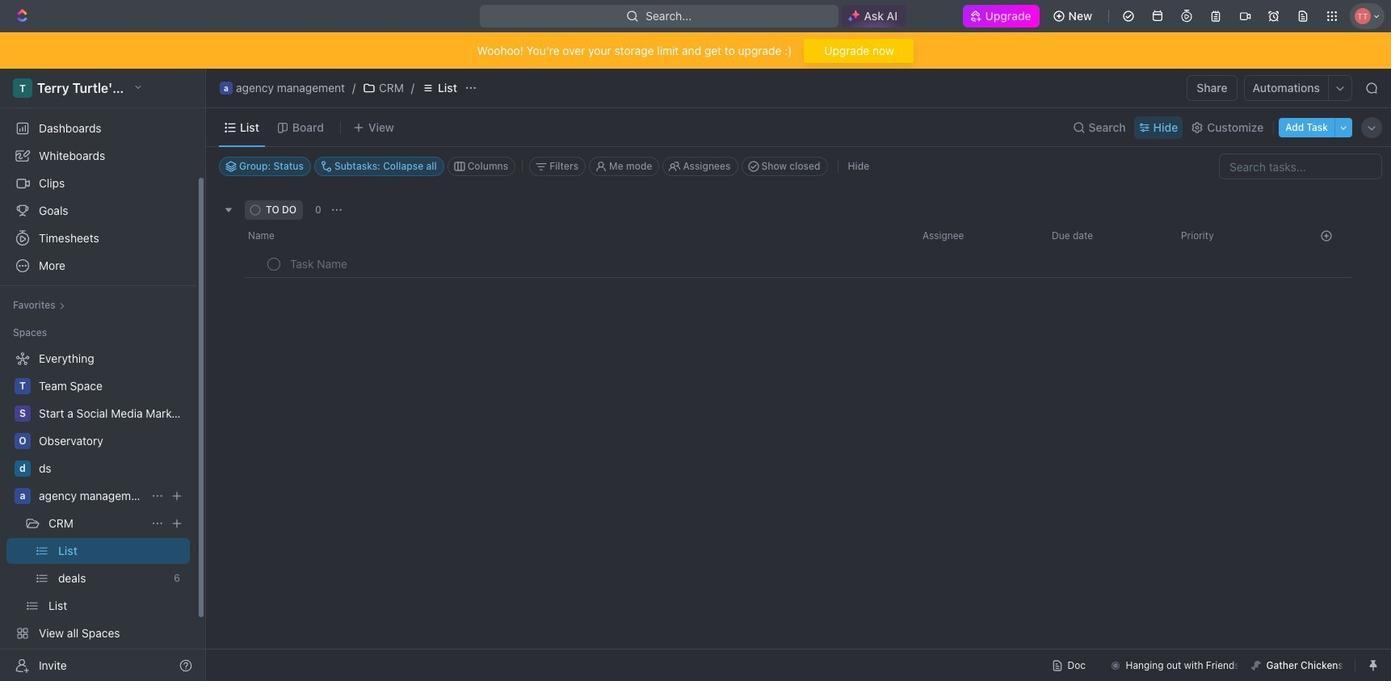 Task type: vqa. For each thing, say whether or not it's contained in the screenshot.
tree within the Sidebar navigation
yes



Task type: locate. For each thing, give the bounding box(es) containing it.
observatory, , element
[[15, 433, 31, 449]]

1 horizontal spatial agency management, , element
[[220, 82, 233, 95]]

team space, , element
[[15, 378, 31, 394]]

tree
[[6, 346, 190, 674]]

0 horizontal spatial agency management, , element
[[15, 488, 31, 504]]

Task Name text field
[[290, 251, 762, 277]]

sidebar navigation
[[0, 69, 209, 681]]

agency management, , element
[[220, 82, 233, 95], [15, 488, 31, 504]]

tree inside sidebar navigation
[[6, 346, 190, 674]]



Task type: describe. For each thing, give the bounding box(es) containing it.
1 vertical spatial agency management, , element
[[15, 488, 31, 504]]

terry turtle's workspace, , element
[[13, 78, 32, 98]]

Search tasks... text field
[[1220, 154, 1382, 179]]

start a social media marketing agency, , element
[[15, 406, 31, 422]]

drumstick bite image
[[1252, 661, 1262, 670]]

0 vertical spatial agency management, , element
[[220, 82, 233, 95]]

ds, , element
[[15, 461, 31, 477]]

change status image
[[274, 260, 282, 268]]



